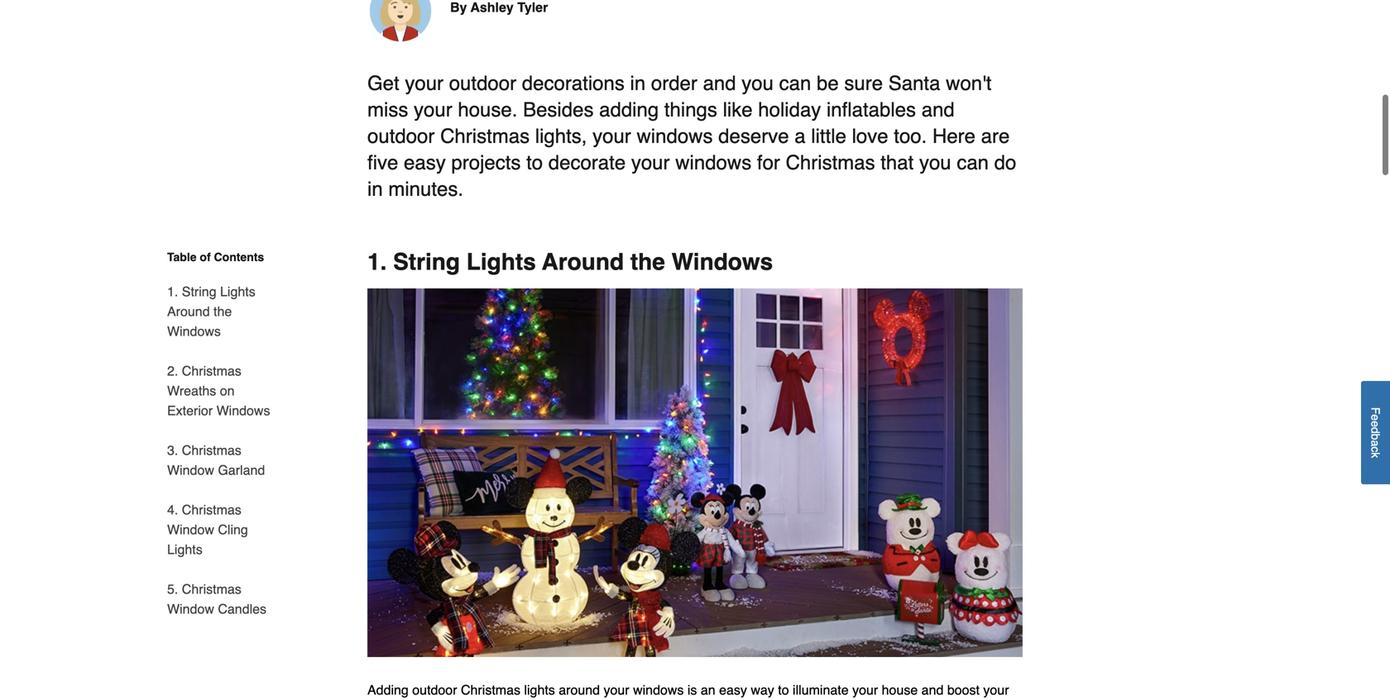 Task type: locate. For each thing, give the bounding box(es) containing it.
e
[[1369, 415, 1382, 421], [1369, 421, 1382, 428]]

get
[[367, 72, 399, 95]]

0 horizontal spatial you
[[742, 72, 774, 95]]

christmas up cling
[[182, 503, 241, 518]]

way
[[751, 683, 774, 698]]

1 vertical spatial lights
[[220, 284, 255, 300]]

five
[[367, 151, 398, 174]]

and up like
[[703, 72, 736, 95]]

ashley tyler image
[[367, 0, 434, 44]]

too.
[[894, 125, 927, 148]]

deserve
[[718, 125, 789, 148]]

1 horizontal spatial the
[[630, 249, 665, 276]]

1 vertical spatial 1.
[[167, 284, 178, 300]]

can
[[779, 72, 811, 95], [957, 151, 989, 174]]

1 horizontal spatial can
[[957, 151, 989, 174]]

window inside 5. christmas window candles
[[167, 602, 214, 617]]

like
[[723, 98, 753, 121]]

5.
[[167, 582, 178, 597]]

b
[[1369, 434, 1382, 441]]

1 window from the top
[[167, 463, 214, 478]]

1 horizontal spatial easy
[[719, 683, 747, 698]]

1 horizontal spatial in
[[630, 72, 646, 95]]

do
[[994, 151, 1016, 174]]

0 vertical spatial 1. string lights around the windows
[[367, 249, 773, 276]]

2 vertical spatial lights
[[167, 542, 202, 558]]

window
[[167, 463, 214, 478], [167, 523, 214, 538], [167, 602, 214, 617]]

0 vertical spatial around
[[542, 249, 624, 276]]

1 horizontal spatial to
[[778, 683, 789, 698]]

christmas up the on
[[182, 364, 241, 379]]

and
[[703, 72, 736, 95], [922, 98, 955, 121], [922, 683, 944, 698]]

around
[[542, 249, 624, 276], [167, 304, 210, 319]]

0 horizontal spatial around
[[167, 304, 210, 319]]

3 window from the top
[[167, 602, 214, 617]]

and inside adding outdoor christmas lights around your windows is an easy way to illuminate your house and boost your
[[922, 683, 944, 698]]

0 horizontal spatial easy
[[404, 151, 446, 174]]

2 vertical spatial window
[[167, 602, 214, 617]]

1 vertical spatial can
[[957, 151, 989, 174]]

windows for the 1. string lights around the windows link
[[167, 324, 221, 339]]

garland
[[218, 463, 265, 478]]

0 horizontal spatial in
[[367, 178, 383, 201]]

outdoor right adding
[[412, 683, 457, 698]]

house.
[[458, 98, 518, 121]]

string
[[393, 249, 460, 276], [182, 284, 216, 300]]

0 vertical spatial a
[[795, 125, 806, 148]]

windows inside 2. christmas wreaths on exterior windows
[[216, 403, 270, 419]]

4. christmas window cling lights
[[167, 503, 248, 558]]

holiday
[[758, 98, 821, 121]]

1 horizontal spatial lights
[[220, 284, 255, 300]]

string inside table of contents element
[[182, 284, 216, 300]]

windows
[[637, 125, 713, 148], [675, 151, 752, 174], [633, 683, 684, 698]]

christmas down little
[[786, 151, 875, 174]]

christmas inside '3. christmas window garland'
[[182, 443, 241, 458]]

boost
[[947, 683, 980, 698]]

the
[[630, 249, 665, 276], [214, 304, 232, 319]]

get your outdoor decorations in order and you can be sure santa won't miss your house. besides adding things like holiday inflatables and outdoor christmas lights, your windows deserve a little love too. here are five easy projects to decorate your windows for christmas that you can do in minutes.
[[367, 72, 1016, 201]]

0 horizontal spatial the
[[214, 304, 232, 319]]

lights
[[524, 683, 555, 698]]

1 horizontal spatial 1.
[[367, 249, 387, 276]]

2 vertical spatial windows
[[633, 683, 684, 698]]

1 horizontal spatial around
[[542, 249, 624, 276]]

windows for 2. christmas wreaths on exterior windows 'link'
[[216, 403, 270, 419]]

the inside table of contents element
[[214, 304, 232, 319]]

0 horizontal spatial 1.
[[167, 284, 178, 300]]

outdoor
[[449, 72, 516, 95], [367, 125, 435, 148], [412, 683, 457, 698]]

window for 3.
[[167, 463, 214, 478]]

exterior
[[167, 403, 213, 419]]

4. christmas window cling lights link
[[167, 491, 271, 570]]

1 vertical spatial window
[[167, 523, 214, 538]]

to down lights,
[[526, 151, 543, 174]]

0 vertical spatial lights
[[467, 249, 536, 276]]

0 vertical spatial window
[[167, 463, 214, 478]]

0 vertical spatial and
[[703, 72, 736, 95]]

and up the here
[[922, 98, 955, 121]]

a up k
[[1369, 441, 1382, 447]]

1. string lights around the windows
[[367, 249, 773, 276], [167, 284, 255, 339]]

e up b
[[1369, 421, 1382, 428]]

window down 3.
[[167, 463, 214, 478]]

1 vertical spatial in
[[367, 178, 383, 201]]

window inside '3. christmas window garland'
[[167, 463, 214, 478]]

an
[[701, 683, 715, 698]]

2 vertical spatial and
[[922, 683, 944, 698]]

2 vertical spatial outdoor
[[412, 683, 457, 698]]

to
[[526, 151, 543, 174], [778, 683, 789, 698]]

string down of
[[182, 284, 216, 300]]

0 vertical spatial easy
[[404, 151, 446, 174]]

0 horizontal spatial a
[[795, 125, 806, 148]]

1 horizontal spatial a
[[1369, 441, 1382, 447]]

in down five
[[367, 178, 383, 201]]

in
[[630, 72, 646, 95], [367, 178, 383, 201]]

1 vertical spatial to
[[778, 683, 789, 698]]

1 vertical spatial string
[[182, 284, 216, 300]]

you
[[742, 72, 774, 95], [919, 151, 951, 174]]

is
[[688, 683, 697, 698]]

christmas up projects
[[440, 125, 530, 148]]

0 vertical spatial can
[[779, 72, 811, 95]]

order
[[651, 72, 697, 95]]

d
[[1369, 428, 1382, 434]]

window inside 4. christmas window cling lights
[[167, 523, 214, 538]]

1 vertical spatial 1. string lights around the windows
[[167, 284, 255, 339]]

easy
[[404, 151, 446, 174], [719, 683, 747, 698]]

1 vertical spatial the
[[214, 304, 232, 319]]

e up d
[[1369, 415, 1382, 421]]

windows down deserve
[[675, 151, 752, 174]]

around inside the 1. string lights around the windows link
[[167, 304, 210, 319]]

windows down things
[[637, 125, 713, 148]]

to inside adding outdoor christmas lights around your windows is an easy way to illuminate your house and boost your
[[778, 683, 789, 698]]

to right way
[[778, 683, 789, 698]]

a inside f e e d b a c k button
[[1369, 441, 1382, 447]]

you up like
[[742, 72, 774, 95]]

christmas
[[440, 125, 530, 148], [786, 151, 875, 174], [182, 364, 241, 379], [182, 443, 241, 458], [182, 503, 241, 518], [182, 582, 241, 597], [461, 683, 520, 698]]

window down 4.
[[167, 523, 214, 538]]

christmas left lights on the left bottom of page
[[461, 683, 520, 698]]

0 horizontal spatial 1. string lights around the windows
[[167, 284, 255, 339]]

5. christmas window candles link
[[167, 570, 271, 620]]

0 horizontal spatial lights
[[167, 542, 202, 558]]

window down '5.' at the bottom left of the page
[[167, 602, 214, 617]]

are
[[981, 125, 1010, 148]]

table of contents
[[167, 251, 264, 264]]

3. christmas window garland link
[[167, 431, 271, 491]]

1 vertical spatial a
[[1369, 441, 1382, 447]]

0 horizontal spatial to
[[526, 151, 543, 174]]

0 horizontal spatial can
[[779, 72, 811, 95]]

easy inside adding outdoor christmas lights around your windows is an easy way to illuminate your house and boost your
[[719, 683, 747, 698]]

0 vertical spatial windows
[[672, 249, 773, 276]]

1 vertical spatial around
[[167, 304, 210, 319]]

window for 4.
[[167, 523, 214, 538]]

that
[[881, 151, 914, 174]]

outdoor up house.
[[449, 72, 516, 95]]

table
[[167, 251, 197, 264]]

christmas inside adding outdoor christmas lights around your windows is an easy way to illuminate your house and boost your
[[461, 683, 520, 698]]

k
[[1369, 453, 1382, 459]]

string down minutes.
[[393, 249, 460, 276]]

in up adding
[[630, 72, 646, 95]]

lights
[[467, 249, 536, 276], [220, 284, 255, 300], [167, 542, 202, 558]]

windows left is
[[633, 683, 684, 698]]

a
[[795, 125, 806, 148], [1369, 441, 1382, 447]]

easy right an
[[719, 683, 747, 698]]

1 horizontal spatial 1. string lights around the windows
[[367, 249, 773, 276]]

0 vertical spatial windows
[[637, 125, 713, 148]]

window for 5.
[[167, 602, 214, 617]]

1 vertical spatial windows
[[167, 324, 221, 339]]

a down holiday
[[795, 125, 806, 148]]

2 vertical spatial windows
[[216, 403, 270, 419]]

wreaths
[[167, 384, 216, 399]]

decorate
[[548, 151, 626, 174]]

sure
[[844, 72, 883, 95]]

miss
[[367, 98, 408, 121]]

0 horizontal spatial string
[[182, 284, 216, 300]]

windows
[[672, 249, 773, 276], [167, 324, 221, 339], [216, 403, 270, 419]]

0 vertical spatial string
[[393, 249, 460, 276]]

can down the here
[[957, 151, 989, 174]]

1 vertical spatial easy
[[719, 683, 747, 698]]

1 horizontal spatial you
[[919, 151, 951, 174]]

1 vertical spatial you
[[919, 151, 951, 174]]

lights inside 4. christmas window cling lights
[[167, 542, 202, 558]]

and left boost
[[922, 683, 944, 698]]

1.
[[367, 249, 387, 276], [167, 284, 178, 300]]

easy up minutes.
[[404, 151, 446, 174]]

outdoor down miss
[[367, 125, 435, 148]]

1 vertical spatial outdoor
[[367, 125, 435, 148]]

2 window from the top
[[167, 523, 214, 538]]

you down the here
[[919, 151, 951, 174]]

can up holiday
[[779, 72, 811, 95]]

christmas up garland
[[182, 443, 241, 458]]

f e e d b a c k
[[1369, 408, 1382, 459]]

0 vertical spatial to
[[526, 151, 543, 174]]

the patio of a house decorated with christmas lights and holiday inflatables. image
[[367, 289, 1023, 658]]

your
[[405, 72, 444, 95], [414, 98, 452, 121], [593, 125, 631, 148], [631, 151, 670, 174], [604, 683, 629, 698], [852, 683, 878, 698], [983, 683, 1009, 698]]

christmas up candles
[[182, 582, 241, 597]]

christmas inside 4. christmas window cling lights
[[182, 503, 241, 518]]



Task type: describe. For each thing, give the bounding box(es) containing it.
candles
[[218, 602, 266, 617]]

little
[[811, 125, 846, 148]]

1. string lights around the windows inside table of contents element
[[167, 284, 255, 339]]

0 vertical spatial you
[[742, 72, 774, 95]]

decorations
[[522, 72, 625, 95]]

inflatables
[[827, 98, 916, 121]]

2. christmas wreaths on exterior windows
[[167, 364, 270, 419]]

illuminate
[[793, 683, 849, 698]]

1 vertical spatial windows
[[675, 151, 752, 174]]

windows inside adding outdoor christmas lights around your windows is an easy way to illuminate your house and boost your
[[633, 683, 684, 698]]

f e e d b a c k button
[[1361, 382, 1390, 485]]

0 vertical spatial in
[[630, 72, 646, 95]]

0 vertical spatial the
[[630, 249, 665, 276]]

easy inside the get your outdoor decorations in order and you can be sure santa won't miss your house. besides adding things like holiday inflatables and outdoor christmas lights, your windows deserve a little love too. here are five easy projects to decorate your windows for christmas that you can do in minutes.
[[404, 151, 446, 174]]

4.
[[167, 503, 178, 518]]

table of contents element
[[147, 249, 271, 620]]

1 e from the top
[[1369, 415, 1382, 421]]

of
[[200, 251, 211, 264]]

christmas inside 2. christmas wreaths on exterior windows
[[182, 364, 241, 379]]

adding outdoor christmas lights around your windows is an easy way to illuminate your house and boost your
[[367, 683, 1009, 701]]

here
[[933, 125, 976, 148]]

be
[[817, 72, 839, 95]]

adding
[[367, 683, 409, 698]]

to inside the get your outdoor decorations in order and you can be sure santa won't miss your house. besides adding things like holiday inflatables and outdoor christmas lights, your windows deserve a little love too. here are five easy projects to decorate your windows for christmas that you can do in minutes.
[[526, 151, 543, 174]]

2 e from the top
[[1369, 421, 1382, 428]]

1. inside table of contents element
[[167, 284, 178, 300]]

lights,
[[535, 125, 587, 148]]

cling
[[218, 523, 248, 538]]

f
[[1369, 408, 1382, 415]]

christmas inside 5. christmas window candles
[[182, 582, 241, 597]]

for
[[757, 151, 780, 174]]

2. christmas wreaths on exterior windows link
[[167, 352, 271, 431]]

c
[[1369, 447, 1382, 453]]

house
[[882, 683, 918, 698]]

on
[[220, 384, 235, 399]]

things
[[664, 98, 717, 121]]

outdoor inside adding outdoor christmas lights around your windows is an easy way to illuminate your house and boost your
[[412, 683, 457, 698]]

5. christmas window candles
[[167, 582, 266, 617]]

1 vertical spatial and
[[922, 98, 955, 121]]

adding
[[599, 98, 659, 121]]

around
[[559, 683, 600, 698]]

2 horizontal spatial lights
[[467, 249, 536, 276]]

0 vertical spatial 1.
[[367, 249, 387, 276]]

a inside the get your outdoor decorations in order and you can be sure santa won't miss your house. besides adding things like holiday inflatables and outdoor christmas lights, your windows deserve a little love too. here are five easy projects to decorate your windows for christmas that you can do in minutes.
[[795, 125, 806, 148]]

3.
[[167, 443, 178, 458]]

1 horizontal spatial string
[[393, 249, 460, 276]]

santa
[[888, 72, 940, 95]]

love
[[852, 125, 888, 148]]

projects
[[451, 151, 521, 174]]

1. string lights around the windows link
[[167, 272, 271, 352]]

3. christmas window garland
[[167, 443, 265, 478]]

2.
[[167, 364, 178, 379]]

0 vertical spatial outdoor
[[449, 72, 516, 95]]

contents
[[214, 251, 264, 264]]

besides
[[523, 98, 594, 121]]

minutes.
[[388, 178, 463, 201]]

won't
[[946, 72, 992, 95]]



Task type: vqa. For each thing, say whether or not it's contained in the screenshot.
30-Day Return Policy
no



